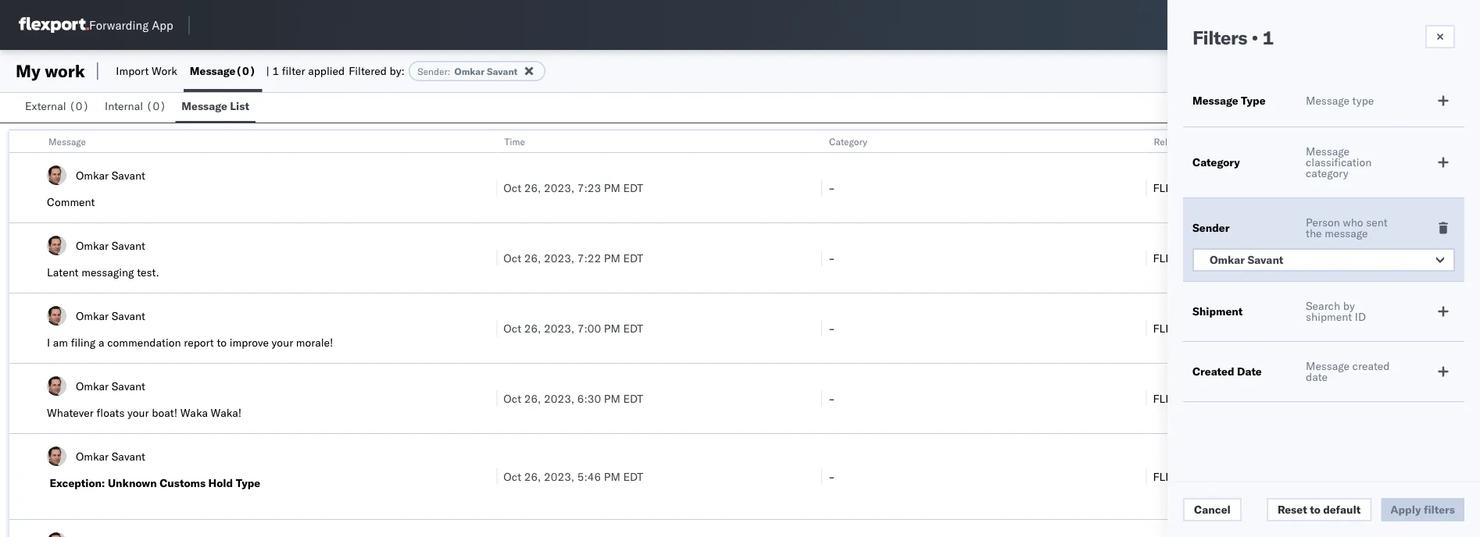 Task type: vqa. For each thing, say whether or not it's contained in the screenshot.
Partner
no



Task type: describe. For each thing, give the bounding box(es) containing it.
external (0)
[[25, 99, 89, 113]]

- for oct 26, 2023, 7:23 pm edt
[[828, 181, 835, 195]]

resize handle column header for related work item/shipment
[[1452, 131, 1471, 538]]

2023, for 7:22
[[544, 251, 575, 265]]

related work item/shipment
[[1154, 136, 1276, 147]]

cancel
[[1194, 503, 1231, 517]]

0 horizontal spatial type
[[236, 477, 260, 490]]

26, for oct 26, 2023, 7:00 pm edt
[[524, 322, 541, 335]]

messaging
[[81, 266, 134, 279]]

by:
[[390, 64, 405, 78]]

sent
[[1366, 216, 1388, 229]]

omkar for oct 26, 2023, 7:22 pm edt
[[76, 239, 109, 252]]

flex- for oct 26, 2023, 7:23 pm edt
[[1153, 181, 1186, 195]]

(0) for message (0)
[[236, 64, 256, 78]]

omkar savant for oct 26, 2023, 7:23 pm edt
[[76, 168, 145, 182]]

flex- 1854269
[[1153, 322, 1233, 335]]

savant for oct 26, 2023, 7:23 pm edt
[[112, 168, 145, 182]]

2023, for 5:46
[[544, 470, 575, 484]]

message for message classification category
[[1306, 145, 1350, 158]]

7:22
[[577, 251, 601, 265]]

improve
[[230, 336, 269, 350]]

0 vertical spatial type
[[1241, 94, 1266, 107]]

5:46
[[577, 470, 601, 484]]

work for related
[[1189, 136, 1209, 147]]

a
[[98, 336, 104, 350]]

message for message type
[[1193, 94, 1239, 107]]

item/shipment
[[1212, 136, 1276, 147]]

26, for oct 26, 2023, 7:23 pm edt
[[524, 181, 541, 195]]

message for message
[[48, 136, 86, 147]]

work
[[152, 64, 177, 78]]

edt for oct 26, 2023, 7:00 pm edt
[[623, 322, 643, 335]]

test.
[[137, 266, 159, 279]]

- for oct 26, 2023, 7:22 pm edt
[[828, 251, 835, 265]]

(0) for internal (0)
[[146, 99, 166, 113]]

list
[[230, 99, 249, 113]]

whatever floats your boat! waka waka!
[[47, 406, 242, 420]]

sender : omkar savant
[[418, 65, 518, 77]]

flex- for oct 26, 2023, 6:30 pm edt
[[1153, 392, 1186, 406]]

report
[[184, 336, 214, 350]]

message list
[[182, 99, 249, 113]]

edt for oct 26, 2023, 6:30 pm edt
[[623, 392, 643, 406]]

category
[[1306, 166, 1349, 180]]

edt for oct 26, 2023, 7:23 pm edt
[[623, 181, 643, 195]]

filter
[[282, 64, 305, 78]]

omkar for oct 26, 2023, 7:00 pm edt
[[76, 309, 109, 323]]

- for oct 26, 2023, 5:46 pm edt
[[828, 470, 835, 484]]

458574 for oct 26, 2023, 7:23 pm edt
[[1186, 181, 1227, 195]]

who
[[1343, 216, 1364, 229]]

|
[[266, 64, 269, 78]]

1 horizontal spatial 1
[[1263, 26, 1274, 49]]

the
[[1306, 227, 1322, 240]]

sender for sender
[[1193, 221, 1230, 235]]

omkar savant button
[[1193, 249, 1455, 272]]

waka
[[180, 406, 208, 420]]

:
[[448, 65, 451, 77]]

savant for oct 26, 2023, 7:00 pm edt
[[112, 309, 145, 323]]

import
[[116, 64, 149, 78]]

oct 26, 2023, 6:30 pm edt
[[504, 392, 643, 406]]

waka!
[[211, 406, 242, 420]]

flex- 458574 for oct 26, 2023, 7:23 pm edt
[[1153, 181, 1227, 195]]

morale!
[[296, 336, 333, 350]]

omkar for oct 26, 2023, 5:46 pm edt
[[76, 450, 109, 463]]

internal
[[105, 99, 143, 113]]

flex- for oct 26, 2023, 7:22 pm edt
[[1153, 251, 1186, 265]]

message for message (0)
[[190, 64, 236, 78]]

pm for 5:46
[[604, 470, 620, 484]]

classification
[[1306, 156, 1372, 169]]

26, for oct 26, 2023, 6:30 pm edt
[[524, 392, 541, 406]]

omkar savant for oct 26, 2023, 7:22 pm edt
[[76, 239, 145, 252]]

my
[[16, 60, 40, 82]]

oct 26, 2023, 5:46 pm edt
[[504, 470, 643, 484]]

internal (0)
[[105, 99, 166, 113]]

latent messaging test.
[[47, 266, 159, 279]]

forwarding
[[89, 18, 149, 32]]

internal (0) button
[[99, 92, 175, 123]]

external
[[25, 99, 66, 113]]

resize handle column header for category
[[1127, 131, 1146, 538]]

7:23
[[577, 181, 601, 195]]

commendation
[[107, 336, 181, 350]]

created date
[[1193, 365, 1262, 379]]

id
[[1355, 310, 1366, 324]]

floats
[[97, 406, 125, 420]]

savant inside button
[[1248, 253, 1284, 267]]

edt for oct 26, 2023, 7:22 pm edt
[[623, 251, 643, 265]]

oct for oct 26, 2023, 7:22 pm edt
[[504, 251, 521, 265]]

import work
[[116, 64, 177, 78]]

shipment
[[1306, 310, 1352, 324]]

message
[[1325, 227, 1368, 240]]

forwarding app link
[[19, 17, 173, 33]]

flex- 458574 for oct 26, 2023, 7:22 pm edt
[[1153, 251, 1227, 265]]

resize handle column header for message
[[478, 131, 497, 538]]

savant for oct 26, 2023, 6:30 pm edt
[[112, 379, 145, 393]]

app
[[152, 18, 173, 32]]

omkar savant inside button
[[1210, 253, 1284, 267]]

oct 26, 2023, 7:22 pm edt
[[504, 251, 643, 265]]

message classification category
[[1306, 145, 1372, 180]]

flexport. image
[[19, 17, 89, 33]]

exception:
[[50, 477, 105, 490]]



Task type: locate. For each thing, give the bounding box(es) containing it.
2 horizontal spatial (0)
[[236, 64, 256, 78]]

oct left 5:46
[[504, 470, 521, 484]]

filters
[[1193, 26, 1248, 49]]

5 oct from the top
[[504, 470, 521, 484]]

filters • 1
[[1193, 26, 1274, 49]]

omkar savant up messaging at the left
[[76, 239, 145, 252]]

message (0)
[[190, 64, 256, 78]]

1 oct from the top
[[504, 181, 521, 195]]

time
[[504, 136, 525, 147]]

2 26, from the top
[[524, 251, 541, 265]]

(0) for external (0)
[[69, 99, 89, 113]]

6:30
[[577, 392, 601, 406]]

4 pm from the top
[[604, 392, 620, 406]]

3 flex- from the top
[[1153, 322, 1186, 335]]

omkar savant up unknown
[[76, 450, 145, 463]]

1
[[1263, 26, 1274, 49], [272, 64, 279, 78]]

2023, left 7:00
[[544, 322, 575, 335]]

1 horizontal spatial work
[[1189, 136, 1209, 147]]

type
[[1353, 94, 1374, 107]]

message left type
[[1306, 94, 1350, 107]]

omkar savant for oct 26, 2023, 5:46 pm edt
[[76, 450, 145, 463]]

1 vertical spatial category
[[1193, 156, 1240, 169]]

to
[[217, 336, 227, 350], [1310, 503, 1321, 517]]

0 vertical spatial your
[[272, 336, 293, 350]]

26, down time
[[524, 181, 541, 195]]

import work button
[[110, 50, 184, 92]]

message inside message created date
[[1306, 360, 1350, 373]]

1 - from the top
[[828, 181, 835, 195]]

flex- 458574 down the related at the top of page
[[1153, 181, 1227, 195]]

3 oct from the top
[[504, 322, 521, 335]]

your left morale!
[[272, 336, 293, 350]]

pm for 7:00
[[604, 322, 620, 335]]

2 resize handle column header from the left
[[803, 131, 821, 538]]

1 horizontal spatial to
[[1310, 503, 1321, 517]]

1 vertical spatial flex- 458574
[[1153, 251, 1227, 265]]

(0) inside button
[[69, 99, 89, 113]]

omkar savant up 'a'
[[76, 309, 145, 323]]

pm for 7:23
[[604, 181, 620, 195]]

2 pm from the top
[[604, 251, 620, 265]]

flex- 458574
[[1153, 181, 1227, 195], [1153, 251, 1227, 265]]

0 vertical spatial 458574
[[1186, 181, 1227, 195]]

i
[[47, 336, 50, 350]]

shipment
[[1193, 305, 1243, 319]]

26, left 6:30
[[524, 392, 541, 406]]

4 resize handle column header from the left
[[1452, 131, 1471, 538]]

5 2023, from the top
[[544, 470, 575, 484]]

4 - from the top
[[828, 392, 835, 406]]

1 right '|'
[[272, 64, 279, 78]]

458574
[[1186, 181, 1227, 195], [1186, 251, 1227, 265]]

(0) right internal
[[146, 99, 166, 113]]

3 resize handle column header from the left
[[1127, 131, 1146, 538]]

5 pm from the top
[[604, 470, 620, 484]]

to inside button
[[1310, 503, 1321, 517]]

sender for sender : omkar savant
[[418, 65, 448, 77]]

1 vertical spatial to
[[1310, 503, 1321, 517]]

(0) right external
[[69, 99, 89, 113]]

flex- 458574 up shipment at the bottom right of page
[[1153, 251, 1227, 265]]

26,
[[524, 181, 541, 195], [524, 251, 541, 265], [524, 322, 541, 335], [524, 392, 541, 406], [524, 470, 541, 484]]

oct left 7:00
[[504, 322, 521, 335]]

0 horizontal spatial sender
[[418, 65, 448, 77]]

flex- for oct 26, 2023, 5:46 pm edt
[[1153, 470, 1186, 484]]

0 vertical spatial flex- 458574
[[1153, 181, 1227, 195]]

savant
[[487, 65, 518, 77], [112, 168, 145, 182], [112, 239, 145, 252], [1248, 253, 1284, 267], [112, 309, 145, 323], [112, 379, 145, 393], [112, 450, 145, 463]]

2 edt from the top
[[623, 251, 643, 265]]

message inside button
[[182, 99, 227, 113]]

exception: unknown customs hold type
[[50, 477, 260, 490]]

applied
[[308, 64, 345, 78]]

1 horizontal spatial type
[[1241, 94, 1266, 107]]

type
[[1241, 94, 1266, 107], [236, 477, 260, 490]]

oct for oct 26, 2023, 7:23 pm edt
[[504, 181, 521, 195]]

omkar up latent messaging test.
[[76, 239, 109, 252]]

flex- for oct 26, 2023, 7:00 pm edt
[[1153, 322, 1186, 335]]

omkar savant up floats
[[76, 379, 145, 393]]

0 vertical spatial to
[[217, 336, 227, 350]]

edt right 7:00
[[623, 322, 643, 335]]

cancel button
[[1183, 499, 1242, 522]]

1 flex- 458574 from the top
[[1153, 181, 1227, 195]]

created
[[1353, 360, 1390, 373]]

oct for oct 26, 2023, 5:46 pm edt
[[504, 470, 521, 484]]

omkar for oct 26, 2023, 7:23 pm edt
[[76, 168, 109, 182]]

4 flex- from the top
[[1153, 392, 1186, 406]]

oct for oct 26, 2023, 6:30 pm edt
[[504, 392, 521, 406]]

2271801
[[1186, 470, 1233, 484]]

2023, left 6:30
[[544, 392, 575, 406]]

message up message list
[[190, 64, 236, 78]]

4 oct from the top
[[504, 392, 521, 406]]

3 - from the top
[[828, 322, 835, 335]]

1 pm from the top
[[604, 181, 620, 195]]

0 horizontal spatial to
[[217, 336, 227, 350]]

omkar up shipment at the bottom right of page
[[1210, 253, 1245, 267]]

| 1 filter applied filtered by:
[[266, 64, 405, 78]]

pm right 6:30
[[604, 392, 620, 406]]

message left list
[[182, 99, 227, 113]]

edt right 5:46
[[623, 470, 643, 484]]

5 edt from the top
[[623, 470, 643, 484]]

reset to default
[[1278, 503, 1361, 517]]

work for my
[[45, 60, 85, 82]]

5 26, from the top
[[524, 470, 541, 484]]

message up category
[[1306, 145, 1350, 158]]

omkar savant up shipment at the bottom right of page
[[1210, 253, 1284, 267]]

reset
[[1278, 503, 1307, 517]]

message up related work item/shipment
[[1193, 94, 1239, 107]]

0 vertical spatial 1
[[1263, 26, 1274, 49]]

pm right '7:23'
[[604, 181, 620, 195]]

message list button
[[175, 92, 256, 123]]

(0) inside button
[[146, 99, 166, 113]]

0 horizontal spatial 1
[[272, 64, 279, 78]]

1 vertical spatial work
[[1189, 136, 1209, 147]]

unknown
[[108, 477, 157, 490]]

message created date
[[1306, 360, 1390, 384]]

458574 up shipment at the bottom right of page
[[1186, 251, 1227, 265]]

omkar up floats
[[76, 379, 109, 393]]

0 horizontal spatial work
[[45, 60, 85, 82]]

1 horizontal spatial (0)
[[146, 99, 166, 113]]

•
[[1252, 26, 1258, 49]]

1854269
[[1186, 322, 1233, 335]]

flex- 2271801
[[1153, 470, 1233, 484]]

0 vertical spatial sender
[[418, 65, 448, 77]]

3 2023, from the top
[[544, 322, 575, 335]]

0 vertical spatial category
[[829, 136, 867, 147]]

omkar savant up comment at the top
[[76, 168, 145, 182]]

oct left 7:22
[[504, 251, 521, 265]]

1 resize handle column header from the left
[[478, 131, 497, 538]]

whatever
[[47, 406, 94, 420]]

pm right 5:46
[[604, 470, 620, 484]]

pm right 7:00
[[604, 322, 620, 335]]

omkar
[[455, 65, 485, 77], [76, 168, 109, 182], [76, 239, 109, 252], [1210, 253, 1245, 267], [76, 309, 109, 323], [76, 379, 109, 393], [76, 450, 109, 463]]

oct 26, 2023, 7:00 pm edt
[[504, 322, 643, 335]]

search
[[1306, 299, 1341, 313]]

resize handle column header for time
[[803, 131, 821, 538]]

person who sent the message
[[1306, 216, 1388, 240]]

message
[[190, 64, 236, 78], [1193, 94, 1239, 107], [1306, 94, 1350, 107], [182, 99, 227, 113], [48, 136, 86, 147], [1306, 145, 1350, 158], [1306, 360, 1350, 373]]

resize handle column header
[[478, 131, 497, 538], [803, 131, 821, 538], [1127, 131, 1146, 538], [1452, 131, 1471, 538]]

boat!
[[152, 406, 177, 420]]

message down external (0) button
[[48, 136, 86, 147]]

edt right 7:22
[[623, 251, 643, 265]]

(0) left '|'
[[236, 64, 256, 78]]

4 26, from the top
[[524, 392, 541, 406]]

work up external (0)
[[45, 60, 85, 82]]

3 pm from the top
[[604, 322, 620, 335]]

omkar savant
[[76, 168, 145, 182], [76, 239, 145, 252], [1210, 253, 1284, 267], [76, 309, 145, 323], [76, 379, 145, 393], [76, 450, 145, 463]]

message inside the message classification category
[[1306, 145, 1350, 158]]

oct down time
[[504, 181, 521, 195]]

3 26, from the top
[[524, 322, 541, 335]]

26, left 5:46
[[524, 470, 541, 484]]

2023, for 6:30
[[544, 392, 575, 406]]

search by shipment id
[[1306, 299, 1366, 324]]

2 oct from the top
[[504, 251, 521, 265]]

oct
[[504, 181, 521, 195], [504, 251, 521, 265], [504, 322, 521, 335], [504, 392, 521, 406], [504, 470, 521, 484]]

2023, left '7:23'
[[544, 181, 575, 195]]

reset to default button
[[1267, 499, 1372, 522]]

1 horizontal spatial category
[[1193, 156, 1240, 169]]

your
[[272, 336, 293, 350], [127, 406, 149, 420]]

am
[[53, 336, 68, 350]]

default
[[1323, 503, 1361, 517]]

1 horizontal spatial your
[[272, 336, 293, 350]]

savant for oct 26, 2023, 7:22 pm edt
[[112, 239, 145, 252]]

2 - from the top
[[828, 251, 835, 265]]

26, left 7:22
[[524, 251, 541, 265]]

1366815
[[1186, 392, 1233, 406]]

flex- 1366815
[[1153, 392, 1233, 406]]

omkar savant for oct 26, 2023, 7:00 pm edt
[[76, 309, 145, 323]]

work right the related at the top of page
[[1189, 136, 1209, 147]]

26, for oct 26, 2023, 5:46 pm edt
[[524, 470, 541, 484]]

7:00
[[577, 322, 601, 335]]

my work
[[16, 60, 85, 82]]

oct 26, 2023, 7:23 pm edt
[[504, 181, 643, 195]]

0 horizontal spatial category
[[829, 136, 867, 147]]

2 flex- from the top
[[1153, 251, 1186, 265]]

- for oct 26, 2023, 7:00 pm edt
[[828, 322, 835, 335]]

pm for 6:30
[[604, 392, 620, 406]]

0 horizontal spatial (0)
[[69, 99, 89, 113]]

1 vertical spatial sender
[[1193, 221, 1230, 235]]

edt right '7:23'
[[623, 181, 643, 195]]

external (0) button
[[19, 92, 99, 123]]

edt for oct 26, 2023, 5:46 pm edt
[[623, 470, 643, 484]]

4 edt from the top
[[623, 392, 643, 406]]

1 flex- from the top
[[1153, 181, 1186, 195]]

2023, for 7:00
[[544, 322, 575, 335]]

5 flex- from the top
[[1153, 470, 1186, 484]]

forwarding app
[[89, 18, 173, 32]]

omkar up filing
[[76, 309, 109, 323]]

4 2023, from the top
[[544, 392, 575, 406]]

2 2023, from the top
[[544, 251, 575, 265]]

Search Shipments (/) text field
[[1181, 13, 1332, 37]]

customs
[[160, 477, 206, 490]]

- for oct 26, 2023, 6:30 pm edt
[[828, 392, 835, 406]]

2023, left 5:46
[[544, 470, 575, 484]]

1 vertical spatial 458574
[[1186, 251, 1227, 265]]

comment
[[47, 195, 95, 209]]

filing
[[71, 336, 96, 350]]

message type
[[1193, 94, 1266, 107]]

message type
[[1306, 94, 1374, 107]]

by
[[1343, 299, 1355, 313]]

2023, left 7:22
[[544, 251, 575, 265]]

filtered
[[349, 64, 387, 78]]

omkar right :
[[455, 65, 485, 77]]

1 2023, from the top
[[544, 181, 575, 195]]

date
[[1306, 370, 1328, 384]]

your left boat!
[[127, 406, 149, 420]]

0 horizontal spatial your
[[127, 406, 149, 420]]

1 horizontal spatial sender
[[1193, 221, 1230, 235]]

oct for oct 26, 2023, 7:00 pm edt
[[504, 322, 521, 335]]

category
[[829, 136, 867, 147], [1193, 156, 1240, 169]]

to right reset
[[1310, 503, 1321, 517]]

type right the hold
[[236, 477, 260, 490]]

3 edt from the top
[[623, 322, 643, 335]]

omkar inside button
[[1210, 253, 1245, 267]]

message for message type
[[1306, 94, 1350, 107]]

related
[[1154, 136, 1186, 147]]

i am filing a commendation report to improve your morale!
[[47, 336, 333, 350]]

2023, for 7:23
[[544, 181, 575, 195]]

2 flex- 458574 from the top
[[1153, 251, 1227, 265]]

edt
[[623, 181, 643, 195], [623, 251, 643, 265], [623, 322, 643, 335], [623, 392, 643, 406], [623, 470, 643, 484]]

date
[[1237, 365, 1262, 379]]

1 vertical spatial type
[[236, 477, 260, 490]]

message for message created date
[[1306, 360, 1350, 373]]

-
[[828, 181, 835, 195], [828, 251, 835, 265], [828, 322, 835, 335], [828, 392, 835, 406], [828, 470, 835, 484]]

omkar up comment at the top
[[76, 168, 109, 182]]

message left created on the right of the page
[[1306, 360, 1350, 373]]

pm for 7:22
[[604, 251, 620, 265]]

5 - from the top
[[828, 470, 835, 484]]

1 vertical spatial your
[[127, 406, 149, 420]]

458574 down related work item/shipment
[[1186, 181, 1227, 195]]

26, for oct 26, 2023, 7:22 pm edt
[[524, 251, 541, 265]]

message for message list
[[182, 99, 227, 113]]

1 edt from the top
[[623, 181, 643, 195]]

edt right 6:30
[[623, 392, 643, 406]]

(0)
[[236, 64, 256, 78], [69, 99, 89, 113], [146, 99, 166, 113]]

0 vertical spatial work
[[45, 60, 85, 82]]

1 458574 from the top
[[1186, 181, 1227, 195]]

created
[[1193, 365, 1235, 379]]

pm right 7:22
[[604, 251, 620, 265]]

work
[[45, 60, 85, 82], [1189, 136, 1209, 147]]

1 vertical spatial 1
[[272, 64, 279, 78]]

person
[[1306, 216, 1340, 229]]

omkar up exception:
[[76, 450, 109, 463]]

omkar for oct 26, 2023, 6:30 pm edt
[[76, 379, 109, 393]]

omkar savant for oct 26, 2023, 6:30 pm edt
[[76, 379, 145, 393]]

2 458574 from the top
[[1186, 251, 1227, 265]]

hold
[[208, 477, 233, 490]]

458574 for oct 26, 2023, 7:22 pm edt
[[1186, 251, 1227, 265]]

savant for oct 26, 2023, 5:46 pm edt
[[112, 450, 145, 463]]

1 26, from the top
[[524, 181, 541, 195]]

to right report
[[217, 336, 227, 350]]

oct left 6:30
[[504, 392, 521, 406]]

26, left 7:00
[[524, 322, 541, 335]]

1 right •
[[1263, 26, 1274, 49]]

type up item/shipment
[[1241, 94, 1266, 107]]



